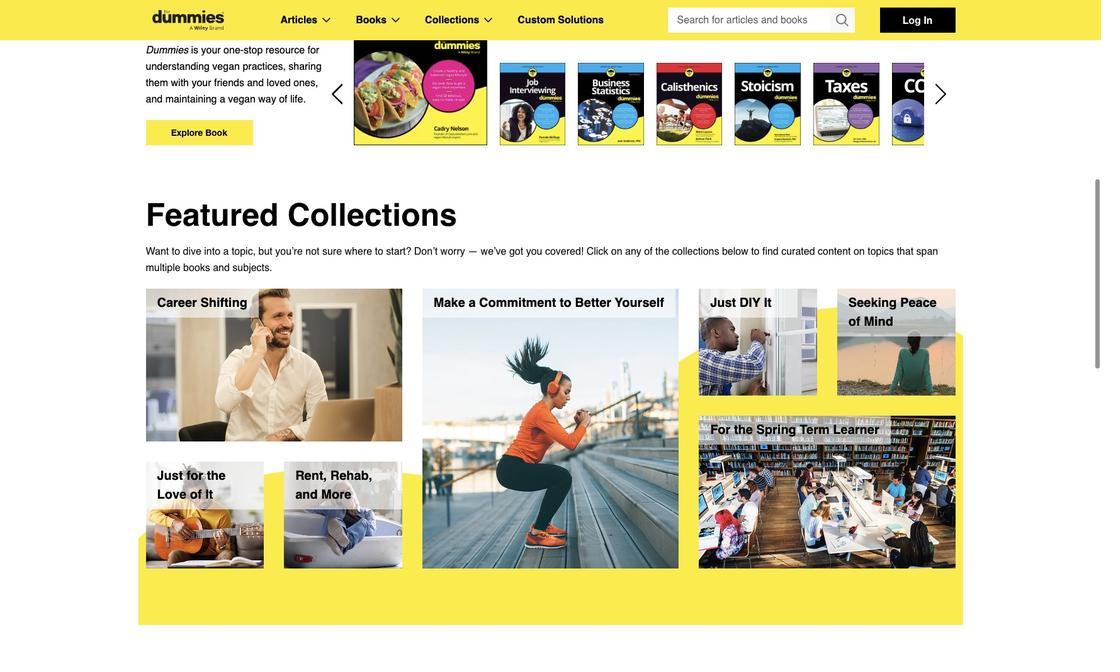 Task type: describe. For each thing, give the bounding box(es) containing it.
for the spring term learner link
[[699, 416, 955, 569]]

make a commitment to better yourself
[[434, 296, 664, 310]]

explore
[[171, 127, 203, 138]]

to left the start?
[[375, 246, 383, 257]]

1 on from the left
[[611, 246, 622, 257]]

living
[[234, 28, 260, 40]]

rent, rehab, and more
[[295, 469, 372, 502]]

into
[[204, 246, 220, 257]]

and inside 'more than 3 million americans currently live a vegan lifestyle, and that number is growing.'
[[283, 12, 300, 23]]

3
[[194, 0, 199, 7]]

ones,
[[294, 77, 318, 89]]

vegan
[[263, 28, 291, 40]]

a right make
[[469, 296, 476, 310]]

log in
[[903, 14, 933, 26]]

click
[[587, 246, 608, 257]]

book
[[205, 127, 227, 138]]

we've
[[481, 246, 506, 257]]

more inside 'more than 3 million americans currently live a vegan lifestyle, and that number is growing.'
[[146, 0, 169, 7]]

love
[[157, 488, 186, 502]]

want
[[146, 246, 169, 257]]

career shifting link
[[146, 289, 402, 442]]

live
[[187, 12, 202, 23]]

of inside "just for the love of it"
[[190, 488, 202, 502]]

1 vertical spatial vegan
[[212, 61, 240, 72]]

dummies
[[146, 45, 188, 56]]

just for the love of it link
[[146, 462, 264, 569]]

Search for articles and books text field
[[668, 8, 831, 33]]

to inside make a commitment to better yourself link
[[560, 296, 571, 310]]

million
[[202, 0, 231, 7]]

—
[[468, 246, 478, 257]]

logo image
[[146, 10, 230, 31]]

one-
[[224, 45, 244, 56]]

of inside is your one-stop resource for understanding vegan practices, sharing them with your friends and loved ones, and maintaining a vegan way of life.
[[279, 94, 287, 105]]

books
[[183, 263, 210, 274]]

of inside seeking peace of mind
[[848, 315, 860, 329]]

and inside the want to dive into a topic, but you're not sure where to start? don't worry — we've got you covered! click on any of the collections below to find curated content on topics that span multiple books and subjects.
[[213, 263, 230, 274]]

you
[[526, 246, 542, 257]]

career
[[157, 296, 197, 310]]

1 horizontal spatial for
[[710, 423, 730, 438]]

just for just for the love of it
[[157, 469, 183, 483]]

custom solutions link
[[518, 12, 604, 28]]

below
[[722, 246, 748, 257]]

number
[[146, 28, 180, 40]]

open book categories image
[[392, 18, 400, 23]]

content
[[818, 246, 851, 257]]

just diy it
[[710, 296, 772, 310]]

not
[[305, 246, 319, 257]]

worry
[[440, 246, 465, 257]]

more inside rent, rehab, and more
[[321, 488, 351, 502]]

career shifting
[[157, 296, 247, 310]]

is inside 'more than 3 million americans currently live a vegan lifestyle, and that number is growing.'
[[183, 28, 190, 40]]

just diy it link
[[699, 289, 817, 396]]

topic,
[[232, 246, 256, 257]]

span
[[916, 246, 938, 257]]

custom solutions
[[518, 14, 604, 26]]

currently
[[146, 12, 184, 23]]

yourself
[[615, 296, 664, 310]]

maintaining
[[165, 94, 217, 105]]

explore book
[[171, 127, 227, 138]]

understanding
[[146, 61, 210, 72]]

diy
[[740, 296, 760, 310]]

for the spring term learner
[[710, 423, 879, 438]]

seeking
[[848, 296, 897, 310]]

don't
[[414, 246, 438, 257]]

any
[[625, 246, 641, 257]]

make
[[434, 296, 465, 310]]

1 vertical spatial collections
[[287, 196, 457, 233]]

practices,
[[243, 61, 286, 72]]

2 vertical spatial vegan
[[228, 94, 255, 105]]

loved
[[267, 77, 291, 89]]

open collections list image
[[484, 18, 493, 23]]

and down practices,
[[247, 77, 264, 89]]

in
[[924, 14, 933, 26]]

log in link
[[880, 8, 955, 33]]

dive
[[183, 246, 201, 257]]

collections
[[672, 246, 719, 257]]

rent, rehab, and more link
[[284, 462, 402, 569]]

the inside for the spring term learner link
[[734, 423, 753, 438]]



Task type: vqa. For each thing, say whether or not it's contained in the screenshot.
General Investing Books
no



Task type: locate. For each thing, give the bounding box(es) containing it.
start?
[[386, 246, 411, 257]]

where
[[345, 246, 372, 257]]

0 horizontal spatial that
[[302, 12, 319, 23]]

that inside the want to dive into a topic, but you're not sure where to start? don't worry — we've got you covered! click on any of the collections below to find curated content on topics that span multiple books and subjects.
[[897, 246, 914, 257]]

solutions
[[558, 14, 604, 26]]

0 vertical spatial it
[[764, 296, 772, 310]]

is your one-stop resource for understanding vegan practices, sharing them with your friends and loved ones, and maintaining a vegan way of life.
[[146, 45, 322, 105]]

make a commitment to better yourself link
[[422, 289, 679, 569]]

the inside the want to dive into a topic, but you're not sure where to start? don't worry — we've got you covered! click on any of the collections below to find curated content on topics that span multiple books and subjects.
[[655, 246, 669, 257]]

open article categories image
[[322, 18, 331, 23]]

is up understanding
[[191, 45, 198, 56]]

vegan up friends
[[212, 61, 240, 72]]

on left 'any'
[[611, 246, 622, 257]]

on left topics
[[854, 246, 865, 257]]

spring
[[756, 423, 796, 438]]

just up the love
[[157, 469, 183, 483]]

better
[[575, 296, 611, 310]]

collections
[[425, 14, 479, 26], [287, 196, 457, 233]]

is down live
[[183, 28, 190, 40]]

rent,
[[295, 469, 327, 483]]

your
[[201, 45, 221, 56], [192, 77, 211, 89]]

curated
[[781, 246, 815, 257]]

0 horizontal spatial the
[[207, 469, 226, 483]]

seeking peace of mind link
[[837, 289, 955, 396]]

articles
[[280, 14, 317, 26]]

0 vertical spatial that
[[302, 12, 319, 23]]

your down the growing.
[[201, 45, 221, 56]]

vegan down friends
[[228, 94, 255, 105]]

for left spring
[[710, 423, 730, 438]]

of right 'any'
[[644, 246, 653, 257]]

for inside is your one-stop resource for understanding vegan practices, sharing them with your friends and loved ones, and maintaining a vegan way of life.
[[308, 45, 319, 56]]

that left open article categories image
[[302, 12, 319, 23]]

0 horizontal spatial for
[[186, 469, 203, 483]]

the
[[655, 246, 669, 257], [734, 423, 753, 438], [207, 469, 226, 483]]

that inside 'more than 3 million americans currently live a vegan lifestyle, and that number is growing.'
[[302, 12, 319, 23]]

1 horizontal spatial is
[[191, 45, 198, 56]]

more down the rehab,
[[321, 488, 351, 502]]

1 vertical spatial the
[[734, 423, 753, 438]]

a
[[205, 12, 211, 23], [220, 94, 225, 105], [223, 246, 229, 257], [469, 296, 476, 310]]

sure
[[322, 246, 342, 257]]

0 vertical spatial just
[[710, 296, 736, 310]]

for up the love
[[186, 469, 203, 483]]

find
[[762, 246, 779, 257]]

1 vertical spatial for
[[186, 469, 203, 483]]

1 vertical spatial for
[[710, 423, 730, 438]]

shifting
[[200, 296, 247, 310]]

of inside the want to dive into a topic, but you're not sure where to start? don't worry — we've got you covered! click on any of the collections below to find curated content on topics that span multiple books and subjects.
[[644, 246, 653, 257]]

explore book link
[[146, 120, 253, 145]]

stop
[[244, 45, 263, 56]]

of left the life.
[[279, 94, 287, 105]]

and down into
[[213, 263, 230, 274]]

just for just diy it
[[710, 296, 736, 310]]

rehab,
[[330, 469, 372, 483]]

featured
[[146, 196, 279, 233]]

and up vegan
[[283, 12, 300, 23]]

term
[[800, 423, 830, 438]]

learner
[[833, 423, 879, 438]]

1 vertical spatial that
[[897, 246, 914, 257]]

just left diy
[[710, 296, 736, 310]]

log
[[903, 14, 921, 26]]

a inside is your one-stop resource for understanding vegan practices, sharing them with your friends and loved ones, and maintaining a vegan way of life.
[[220, 94, 225, 105]]

2 horizontal spatial the
[[734, 423, 753, 438]]

1 vertical spatial is
[[191, 45, 198, 56]]

books
[[356, 14, 387, 26]]

1 horizontal spatial for
[[308, 45, 319, 56]]

is inside is your one-stop resource for understanding vegan practices, sharing them with your friends and loved ones, and maintaining a vegan way of life.
[[191, 45, 198, 56]]

1 horizontal spatial that
[[897, 246, 914, 257]]

cookie consent banner dialog
[[0, 604, 1101, 650]]

vegan down million
[[213, 12, 241, 23]]

and down "rent,"
[[295, 488, 318, 502]]

1 horizontal spatial on
[[854, 246, 865, 257]]

group
[[668, 8, 855, 33]]

0 vertical spatial more
[[146, 0, 169, 7]]

a inside 'more than 3 million americans currently live a vegan lifestyle, and that number is growing.'
[[205, 12, 211, 23]]

0 horizontal spatial it
[[205, 488, 213, 502]]

and
[[283, 12, 300, 23], [247, 77, 264, 89], [146, 94, 163, 105], [213, 263, 230, 274], [295, 488, 318, 502]]

sharing
[[289, 61, 322, 72]]

commitment
[[479, 296, 556, 310]]

friends
[[214, 77, 244, 89]]

for down articles
[[294, 28, 309, 40]]

growing.
[[193, 28, 231, 40]]

seeking peace of mind
[[848, 296, 937, 329]]

0 horizontal spatial on
[[611, 246, 622, 257]]

collections left open collections list icon
[[425, 14, 479, 26]]

it right the love
[[205, 488, 213, 502]]

0 vertical spatial collections
[[425, 14, 479, 26]]

lifestyle,
[[244, 12, 280, 23]]

want to dive into a topic, but you're not sure where to start? don't worry — we've got you covered! click on any of the collections below to find curated content on topics that span multiple books and subjects.
[[146, 246, 938, 274]]

life.
[[290, 94, 306, 105]]

living vegan for dummies
[[146, 28, 309, 56]]

custom
[[518, 14, 555, 26]]

to left find
[[751, 246, 760, 257]]

for
[[308, 45, 319, 56], [186, 469, 203, 483]]

more than 3 million americans currently live a vegan lifestyle, and that number is growing.
[[146, 0, 319, 40]]

1 vertical spatial just
[[157, 469, 183, 483]]

for inside "just for the love of it"
[[186, 469, 203, 483]]

covered!
[[545, 246, 584, 257]]

mind
[[864, 315, 893, 329]]

that
[[302, 12, 319, 23], [897, 246, 914, 257]]

2 on from the left
[[854, 246, 865, 257]]

it
[[764, 296, 772, 310], [205, 488, 213, 502]]

with
[[171, 77, 189, 89]]

vegan inside 'more than 3 million americans currently live a vegan lifestyle, and that number is growing.'
[[213, 12, 241, 23]]

a right live
[[205, 12, 211, 23]]

it right diy
[[764, 296, 772, 310]]

topics
[[868, 246, 894, 257]]

0 horizontal spatial for
[[294, 28, 309, 40]]

1 vertical spatial more
[[321, 488, 351, 502]]

and inside rent, rehab, and more
[[295, 488, 318, 502]]

just
[[710, 296, 736, 310], [157, 469, 183, 483]]

1 horizontal spatial it
[[764, 296, 772, 310]]

0 horizontal spatial just
[[157, 469, 183, 483]]

0 horizontal spatial more
[[146, 0, 169, 7]]

0 horizontal spatial is
[[183, 28, 190, 40]]

it inside "just for the love of it"
[[205, 488, 213, 502]]

of left the mind
[[848, 315, 860, 329]]

for
[[294, 28, 309, 40], [710, 423, 730, 438]]

0 vertical spatial is
[[183, 28, 190, 40]]

your up maintaining
[[192, 77, 211, 89]]

featured collections
[[146, 196, 457, 233]]

just inside "just for the love of it"
[[157, 469, 183, 483]]

1 vertical spatial it
[[205, 488, 213, 502]]

but
[[258, 246, 272, 257]]

1 horizontal spatial the
[[655, 246, 669, 257]]

you're
[[275, 246, 303, 257]]

got
[[509, 246, 523, 257]]

that left "span"
[[897, 246, 914, 257]]

multiple
[[146, 263, 180, 274]]

collections up where
[[287, 196, 457, 233]]

1 horizontal spatial more
[[321, 488, 351, 502]]

0 vertical spatial your
[[201, 45, 221, 56]]

1 horizontal spatial just
[[710, 296, 736, 310]]

americans
[[233, 0, 281, 7]]

a down friends
[[220, 94, 225, 105]]

subjects.
[[233, 263, 272, 274]]

a right into
[[223, 246, 229, 257]]

to left better
[[560, 296, 571, 310]]

0 vertical spatial vegan
[[213, 12, 241, 23]]

0 vertical spatial the
[[655, 246, 669, 257]]

2 vertical spatial the
[[207, 469, 226, 483]]

more up currently
[[146, 0, 169, 7]]

and down them on the left of the page
[[146, 94, 163, 105]]

them
[[146, 77, 168, 89]]

0 vertical spatial for
[[294, 28, 309, 40]]

way
[[258, 94, 276, 105]]

to left dive
[[172, 246, 180, 257]]

resource
[[266, 45, 305, 56]]

vegan
[[213, 12, 241, 23], [212, 61, 240, 72], [228, 94, 255, 105]]

for up the sharing
[[308, 45, 319, 56]]

of right the love
[[190, 488, 202, 502]]

1 vertical spatial your
[[192, 77, 211, 89]]

peace
[[900, 296, 937, 310]]

the inside "just for the love of it"
[[207, 469, 226, 483]]

a inside the want to dive into a topic, but you're not sure where to start? don't worry — we've got you covered! click on any of the collections below to find curated content on topics that span multiple books and subjects.
[[223, 246, 229, 257]]

than
[[171, 0, 191, 7]]

for inside living vegan for dummies
[[294, 28, 309, 40]]

0 vertical spatial for
[[308, 45, 319, 56]]



